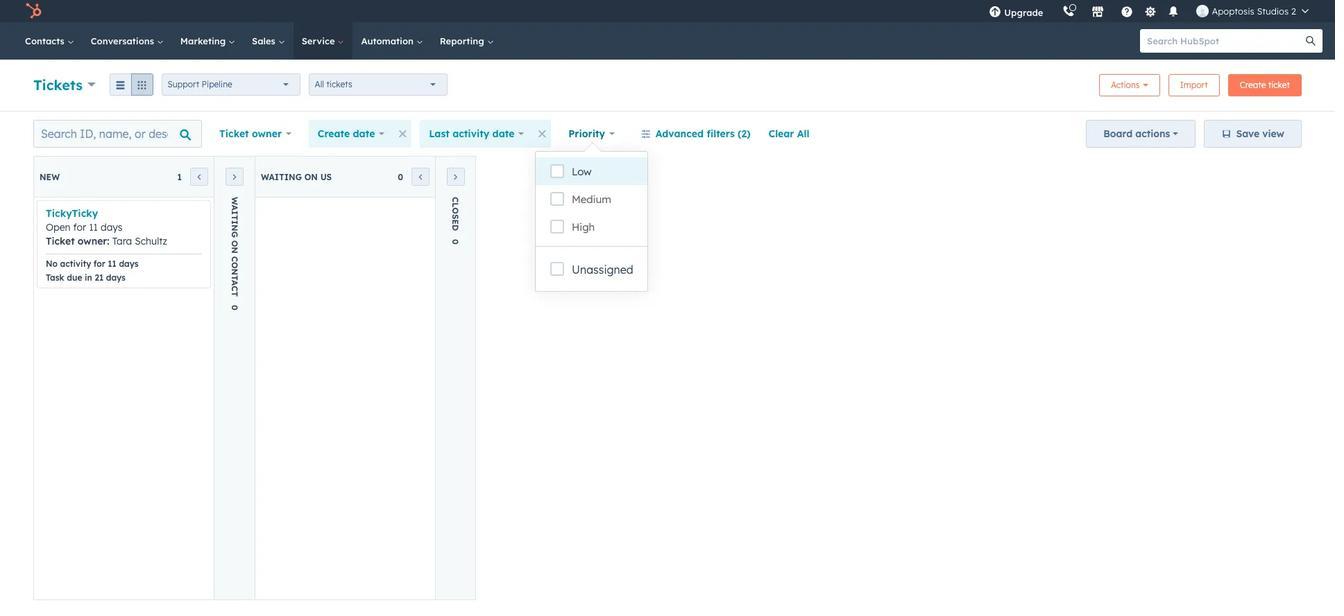 Task type: describe. For each thing, give the bounding box(es) containing it.
waiting
[[261, 172, 302, 182]]

21
[[95, 273, 104, 283]]

1 a from the top
[[229, 205, 240, 211]]

tickets banner
[[33, 70, 1302, 97]]

task
[[46, 273, 64, 283]]

board actions
[[1104, 128, 1170, 140]]

last activity date button
[[420, 120, 533, 148]]

service link
[[293, 22, 353, 60]]

last
[[429, 128, 450, 140]]

1
[[177, 172, 182, 182]]

1 n from the top
[[229, 225, 240, 232]]

high
[[572, 221, 595, 234]]

1 vertical spatial o
[[229, 241, 240, 247]]

all inside button
[[797, 128, 810, 140]]

hubspot image
[[25, 3, 42, 19]]

help button
[[1116, 0, 1139, 22]]

advanced filters (2) button
[[632, 120, 760, 148]]

priority button
[[559, 120, 624, 148]]

marketing link
[[172, 22, 244, 60]]

3 t from the top
[[229, 292, 240, 297]]

activity for last
[[453, 128, 489, 140]]

import button
[[1168, 74, 1220, 96]]

conversations
[[91, 35, 157, 46]]

d
[[450, 225, 461, 231]]

:
[[107, 235, 109, 248]]

in
[[85, 273, 92, 283]]

Search HubSpot search field
[[1140, 29, 1310, 53]]

conversations link
[[82, 22, 172, 60]]

ticket owner
[[219, 128, 282, 140]]

0 for c
[[450, 240, 461, 245]]

save view button
[[1204, 120, 1302, 148]]

schultz
[[135, 235, 167, 248]]

for for open
[[73, 221, 86, 234]]

ticket
[[1268, 80, 1290, 90]]

list box containing low
[[536, 152, 647, 246]]

actions button
[[1099, 74, 1160, 96]]

board actions button
[[1086, 120, 1196, 148]]

for for activity
[[94, 259, 105, 269]]

2 vertical spatial o
[[229, 262, 240, 269]]

menu containing apoptosis studios 2
[[979, 0, 1319, 22]]

g
[[229, 232, 240, 238]]

import
[[1180, 80, 1208, 90]]

tickets
[[33, 76, 83, 93]]

contacts link
[[17, 22, 82, 60]]

save
[[1236, 128, 1260, 140]]

tara
[[112, 235, 132, 248]]

settings image
[[1144, 6, 1157, 18]]

11 for tara
[[89, 221, 98, 234]]

priority
[[568, 128, 605, 140]]

1 t from the top
[[229, 215, 240, 221]]

sales
[[252, 35, 278, 46]]

2
[[1291, 6, 1296, 17]]

hubspot link
[[17, 3, 52, 19]]

due
[[67, 273, 82, 283]]

days for schultz
[[101, 221, 122, 234]]

activity for no
[[60, 259, 91, 269]]

search button
[[1299, 29, 1323, 53]]

support pipeline
[[168, 79, 232, 90]]

waiting on us
[[261, 172, 332, 182]]

last activity date
[[429, 128, 515, 140]]

reporting link
[[431, 22, 502, 60]]

tickyticky link
[[46, 208, 98, 220]]

tara schultz image
[[1197, 5, 1209, 17]]

pipeline
[[202, 79, 232, 90]]

contacts
[[25, 35, 67, 46]]

tickyticky open for 11 days ticket owner : tara schultz
[[46, 208, 167, 248]]

create for create ticket
[[1240, 80, 1266, 90]]

create date
[[318, 128, 375, 140]]

view
[[1263, 128, 1285, 140]]

all tickets button
[[309, 74, 447, 96]]

create ticket button
[[1228, 74, 1302, 96]]

days for days
[[119, 259, 138, 269]]

c
[[450, 197, 461, 203]]

actions
[[1111, 80, 1140, 90]]

e
[[450, 220, 461, 225]]

s
[[450, 214, 461, 220]]

(2)
[[738, 128, 751, 140]]

no
[[46, 259, 58, 269]]

studios
[[1257, 6, 1289, 17]]

clear all
[[769, 128, 810, 140]]

filters
[[707, 128, 735, 140]]

apoptosis studios 2 button
[[1188, 0, 1317, 22]]

w
[[229, 197, 240, 205]]

all inside popup button
[[315, 79, 324, 90]]

board
[[1104, 128, 1133, 140]]



Task type: vqa. For each thing, say whether or not it's contained in the screenshot.
top 0
yes



Task type: locate. For each thing, give the bounding box(es) containing it.
date right last
[[492, 128, 515, 140]]

2 horizontal spatial 0
[[450, 240, 461, 245]]

2 t from the top
[[229, 276, 240, 280]]

0 vertical spatial i
[[229, 211, 240, 215]]

1 vertical spatial i
[[229, 220, 240, 225]]

3 n from the top
[[229, 269, 240, 276]]

2 n from the top
[[229, 247, 240, 254]]

list box
[[536, 152, 647, 246]]

date down all tickets popup button
[[353, 128, 375, 140]]

1 vertical spatial owner
[[78, 235, 107, 248]]

c
[[229, 257, 240, 262], [229, 286, 240, 292]]

t
[[229, 215, 240, 221], [229, 276, 240, 280], [229, 292, 240, 297]]

0 horizontal spatial ticket
[[46, 235, 75, 248]]

ticket down 'support pipeline' popup button
[[219, 128, 249, 140]]

reporting
[[440, 35, 487, 46]]

1 vertical spatial n
[[229, 247, 240, 254]]

1 vertical spatial activity
[[60, 259, 91, 269]]

for down tickyticky link
[[73, 221, 86, 234]]

1 horizontal spatial activity
[[453, 128, 489, 140]]

Search ID, name, or description search field
[[33, 120, 202, 148]]

i down "w"
[[229, 211, 240, 215]]

sales link
[[244, 22, 293, 60]]

search image
[[1306, 36, 1316, 46]]

0 vertical spatial n
[[229, 225, 240, 232]]

0 horizontal spatial owner
[[78, 235, 107, 248]]

ticket owner button
[[210, 120, 300, 148]]

notifications button
[[1162, 0, 1186, 22]]

create
[[1240, 80, 1266, 90], [318, 128, 350, 140]]

0 horizontal spatial activity
[[60, 259, 91, 269]]

group
[[109, 74, 153, 96]]

1 vertical spatial ticket
[[46, 235, 75, 248]]

c l o s e d
[[450, 197, 461, 231]]

for
[[73, 221, 86, 234], [94, 259, 105, 269]]

0 vertical spatial 11
[[89, 221, 98, 234]]

1 c from the top
[[229, 257, 240, 262]]

advanced
[[656, 128, 704, 140]]

for inside the 'tickyticky open for 11 days ticket owner : tara schultz'
[[73, 221, 86, 234]]

marketplaces button
[[1084, 0, 1113, 22]]

upgrade
[[1004, 7, 1043, 18]]

clear all button
[[760, 120, 819, 148]]

activity up the due
[[60, 259, 91, 269]]

o
[[450, 208, 461, 214], [229, 241, 240, 247], [229, 262, 240, 269]]

0 vertical spatial for
[[73, 221, 86, 234]]

owner up no activity for 11 days task due in 21 days
[[78, 235, 107, 248]]

11 for 21
[[108, 259, 117, 269]]

1 horizontal spatial ticket
[[219, 128, 249, 140]]

create inside button
[[1240, 80, 1266, 90]]

clear
[[769, 128, 794, 140]]

2 vertical spatial days
[[106, 273, 126, 283]]

1 horizontal spatial create
[[1240, 80, 1266, 90]]

us
[[320, 172, 332, 182]]

all tickets
[[315, 79, 352, 90]]

0 horizontal spatial all
[[315, 79, 324, 90]]

date
[[353, 128, 375, 140], [492, 128, 515, 140]]

0 vertical spatial o
[[450, 208, 461, 214]]

0 horizontal spatial create
[[318, 128, 350, 140]]

menu item
[[1053, 0, 1056, 22]]

calling icon image
[[1063, 6, 1075, 18]]

days up : in the top of the page
[[101, 221, 122, 234]]

notifications image
[[1168, 6, 1180, 19]]

days down tara
[[119, 259, 138, 269]]

0 vertical spatial days
[[101, 221, 122, 234]]

1 vertical spatial create
[[318, 128, 350, 140]]

2 vertical spatial t
[[229, 292, 240, 297]]

0 vertical spatial a
[[229, 205, 240, 211]]

support
[[168, 79, 199, 90]]

apoptosis
[[1212, 6, 1255, 17]]

medium
[[572, 193, 611, 206]]

owner
[[252, 128, 282, 140], [78, 235, 107, 248]]

tickyticky
[[46, 208, 98, 220]]

0 horizontal spatial date
[[353, 128, 375, 140]]

service
[[302, 35, 338, 46]]

create date button
[[309, 120, 394, 148]]

0 horizontal spatial 0
[[229, 305, 240, 311]]

0 for w
[[229, 305, 240, 311]]

0 vertical spatial owner
[[252, 128, 282, 140]]

1 vertical spatial all
[[797, 128, 810, 140]]

2 vertical spatial 0
[[229, 305, 240, 311]]

1 horizontal spatial all
[[797, 128, 810, 140]]

owner inside 'popup button'
[[252, 128, 282, 140]]

unassigned
[[572, 263, 633, 277]]

marketplaces image
[[1092, 6, 1104, 19]]

0 vertical spatial 0
[[398, 172, 403, 182]]

days inside the 'tickyticky open for 11 days ticket owner : tara schultz'
[[101, 221, 122, 234]]

i
[[229, 211, 240, 215], [229, 220, 240, 225]]

create for create date
[[318, 128, 350, 140]]

tickets button
[[33, 75, 95, 95]]

0 horizontal spatial 11
[[89, 221, 98, 234]]

activity right last
[[453, 128, 489, 140]]

open
[[46, 221, 71, 234]]

on
[[304, 172, 318, 182]]

0 horizontal spatial for
[[73, 221, 86, 234]]

actions
[[1136, 128, 1170, 140]]

11 inside no activity for 11 days task due in 21 days
[[108, 259, 117, 269]]

all right clear
[[797, 128, 810, 140]]

11 down : in the top of the page
[[108, 259, 117, 269]]

2 a from the top
[[229, 280, 240, 286]]

0 vertical spatial t
[[229, 215, 240, 221]]

1 horizontal spatial 0
[[398, 172, 403, 182]]

all left tickets
[[315, 79, 324, 90]]

create inside popup button
[[318, 128, 350, 140]]

for up 21
[[94, 259, 105, 269]]

help image
[[1121, 6, 1134, 19]]

0 vertical spatial all
[[315, 79, 324, 90]]

2 i from the top
[[229, 220, 240, 225]]

upgrade image
[[989, 6, 1002, 19]]

1 vertical spatial t
[[229, 276, 240, 280]]

owner up waiting
[[252, 128, 282, 140]]

automation link
[[353, 22, 431, 60]]

0 vertical spatial activity
[[453, 128, 489, 140]]

ticket down "open"
[[46, 235, 75, 248]]

1 vertical spatial c
[[229, 286, 240, 292]]

a down g
[[229, 280, 240, 286]]

1 horizontal spatial owner
[[252, 128, 282, 140]]

new
[[40, 172, 60, 182]]

owner inside the 'tickyticky open for 11 days ticket owner : tara schultz'
[[78, 235, 107, 248]]

create up us
[[318, 128, 350, 140]]

1 vertical spatial for
[[94, 259, 105, 269]]

apoptosis studios 2
[[1212, 6, 1296, 17]]

activity inside popup button
[[453, 128, 489, 140]]

calling icon button
[[1057, 2, 1081, 20]]

2 date from the left
[[492, 128, 515, 140]]

activity inside no activity for 11 days task due in 21 days
[[60, 259, 91, 269]]

menu
[[979, 0, 1319, 22]]

11 down tickyticky
[[89, 221, 98, 234]]

1 horizontal spatial date
[[492, 128, 515, 140]]

days right 21
[[106, 273, 126, 283]]

create left ticket
[[1240, 80, 1266, 90]]

n
[[229, 225, 240, 232], [229, 247, 240, 254], [229, 269, 240, 276]]

w a i t i n g o n c o n t a c t
[[229, 197, 240, 297]]

save view
[[1236, 128, 1285, 140]]

advanced filters (2)
[[656, 128, 751, 140]]

1 i from the top
[[229, 211, 240, 215]]

i up g
[[229, 220, 240, 225]]

tickets
[[326, 79, 352, 90]]

1 horizontal spatial for
[[94, 259, 105, 269]]

0 vertical spatial create
[[1240, 80, 1266, 90]]

2 c from the top
[[229, 286, 240, 292]]

no activity for 11 days task due in 21 days
[[46, 259, 138, 283]]

create ticket
[[1240, 80, 1290, 90]]

0 vertical spatial ticket
[[219, 128, 249, 140]]

0 vertical spatial c
[[229, 257, 240, 262]]

days
[[101, 221, 122, 234], [119, 259, 138, 269], [106, 273, 126, 283]]

ticket inside 'ticket owner' 'popup button'
[[219, 128, 249, 140]]

0
[[398, 172, 403, 182], [450, 240, 461, 245], [229, 305, 240, 311]]

settings link
[[1142, 4, 1159, 18]]

1 vertical spatial 11
[[108, 259, 117, 269]]

ticket inside the 'tickyticky open for 11 days ticket owner : tara schultz'
[[46, 235, 75, 248]]

11 inside the 'tickyticky open for 11 days ticket owner : tara schultz'
[[89, 221, 98, 234]]

low
[[572, 165, 592, 178]]

1 date from the left
[[353, 128, 375, 140]]

for inside no activity for 11 days task due in 21 days
[[94, 259, 105, 269]]

activity
[[453, 128, 489, 140], [60, 259, 91, 269]]

support pipeline button
[[161, 74, 300, 96]]

automation
[[361, 35, 416, 46]]

1 horizontal spatial 11
[[108, 259, 117, 269]]

all
[[315, 79, 324, 90], [797, 128, 810, 140]]

2 vertical spatial n
[[229, 269, 240, 276]]

l
[[450, 203, 461, 208]]

a up g
[[229, 205, 240, 211]]

group inside the tickets banner
[[109, 74, 153, 96]]

1 vertical spatial 0
[[450, 240, 461, 245]]

marketing
[[180, 35, 228, 46]]

1 vertical spatial days
[[119, 259, 138, 269]]

1 vertical spatial a
[[229, 280, 240, 286]]



